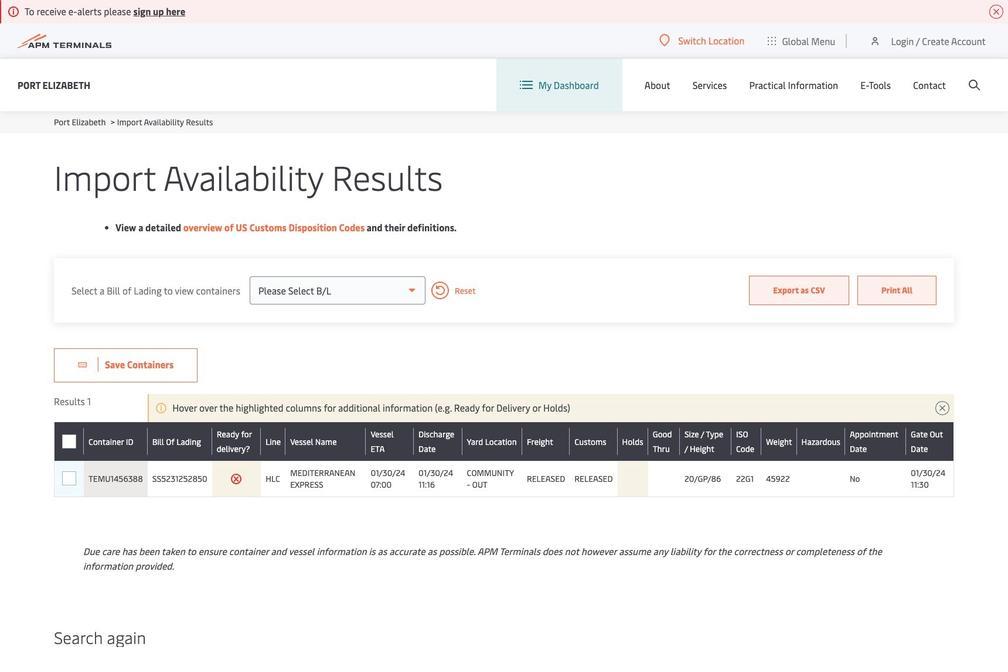 Task type: describe. For each thing, give the bounding box(es) containing it.
not ready image
[[231, 474, 242, 486]]

close alert image
[[990, 5, 1004, 19]]



Task type: locate. For each thing, give the bounding box(es) containing it.
None checkbox
[[62, 435, 76, 449], [62, 472, 76, 486], [62, 435, 76, 449], [62, 472, 76, 486]]

None checkbox
[[62, 435, 76, 449], [62, 473, 76, 487], [62, 435, 76, 449], [62, 473, 76, 487]]



Task type: vqa. For each thing, say whether or not it's contained in the screenshot.
CLOSE ALERT image in the top of the page
yes



